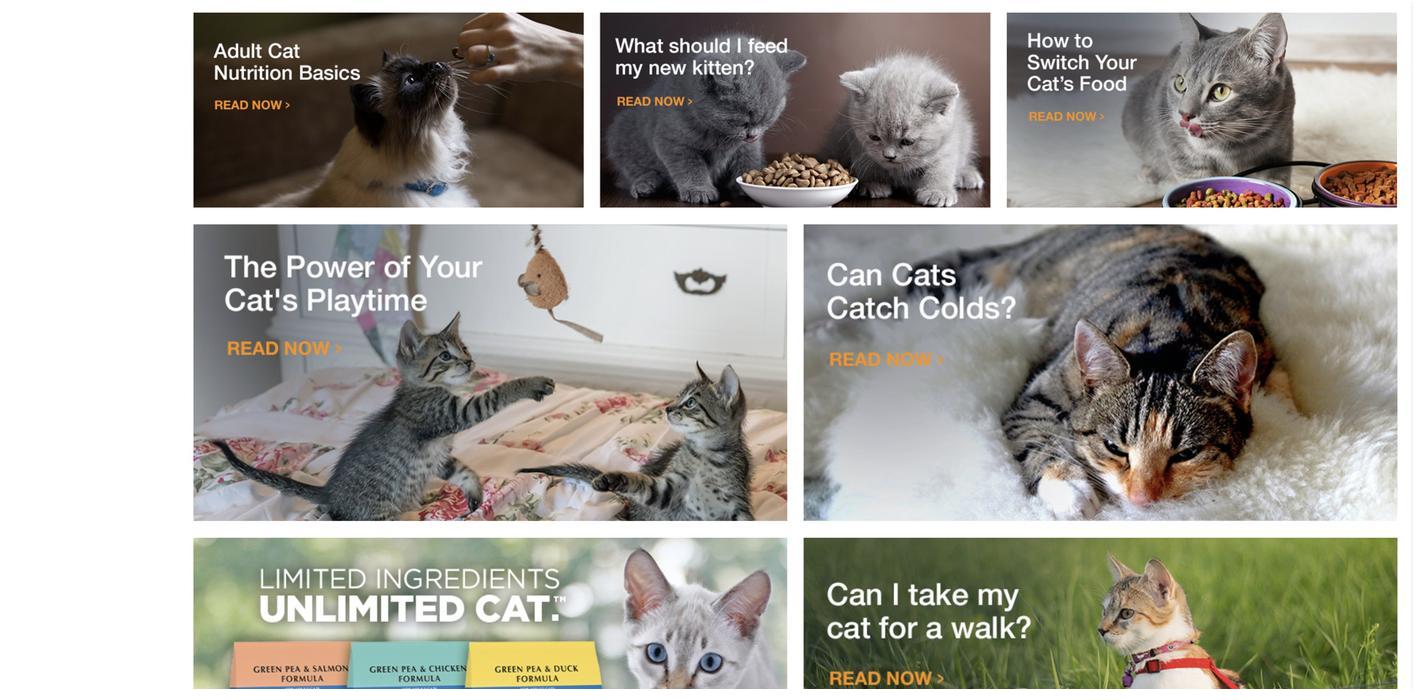 Task type: locate. For each thing, give the bounding box(es) containing it.
can cats catch colds? image
[[804, 225, 1398, 522]]

natural balance image
[[194, 538, 787, 690]]

how to switch your cat's food image
[[1007, 13, 1397, 208]]



Task type: vqa. For each thing, say whether or not it's contained in the screenshot.
the a within Choose a breed Abyssinian American Bobtail American Curl American Shorthair American Wirehair Balinese Bengal Birman Bombay British Shorthair Burmese Chantilly-Tiffany Chartreux Chinchilla Colorpoint Shorthair Cornish Rex Devon Rex
no



Task type: describe. For each thing, give the bounding box(es) containing it.
the power of your cat's playtime image
[[194, 225, 787, 522]]

nutrition basics for adult cats image
[[194, 13, 584, 208]]

can i take my cat for a walk? image
[[804, 538, 1398, 690]]

what should i feed my new kitten? image
[[600, 13, 991, 208]]



